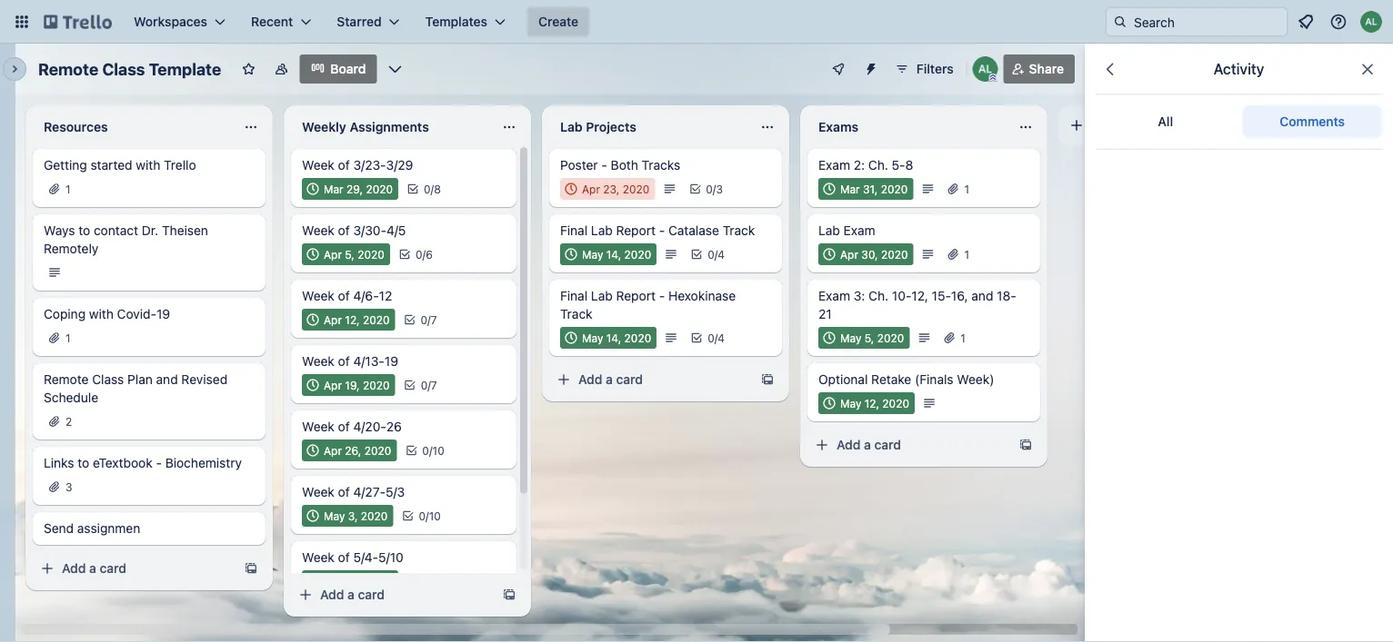 Task type: locate. For each thing, give the bounding box(es) containing it.
schedule
[[44, 391, 98, 406]]

2 week from the top
[[302, 223, 335, 238]]

week of 4/6-12
[[302, 289, 392, 304]]

of for 3/23-
[[338, 158, 350, 173]]

filters
[[916, 61, 954, 76]]

2020 right 29,
[[366, 183, 393, 196]]

comments link
[[1243, 105, 1382, 138]]

0 vertical spatial report
[[616, 223, 656, 238]]

6
[[426, 248, 433, 261]]

1 up 16,
[[964, 248, 969, 261]]

/ up 'catalase'
[[713, 183, 716, 196]]

May 3, 2020 checkbox
[[302, 506, 393, 527]]

1 vertical spatial with
[[89, 307, 114, 322]]

0 vertical spatial ch.
[[868, 158, 888, 173]]

report left hexokinase
[[616, 289, 656, 304]]

1 for exam 2: ch. 5-8
[[964, 183, 969, 196]]

add a card button down may 12, 2020 at the bottom right of the page
[[808, 431, 1011, 460]]

remote class plan and revised schedule link
[[44, 371, 255, 407]]

0 vertical spatial exam
[[818, 158, 850, 173]]

of left "4/6-"
[[338, 289, 350, 304]]

14, for final lab report - hexokinase track
[[606, 332, 621, 345]]

0 vertical spatial 12,
[[912, 289, 928, 304]]

week of 5/4-5/10
[[302, 551, 404, 566]]

- inside final lab report - hexokinase track
[[659, 289, 665, 304]]

2020 for final lab report - catalase track
[[624, 248, 651, 261]]

week down weekly
[[302, 158, 335, 173]]

to inside the ways to contact dr. theisen remotely
[[78, 223, 90, 238]]

a down final lab report - hexokinase track
[[606, 372, 613, 387]]

may
[[582, 248, 603, 261], [582, 332, 603, 345], [840, 332, 862, 345], [840, 397, 862, 410], [324, 510, 345, 523], [324, 576, 345, 588]]

/ down "week of 4/13-19" link in the left of the page
[[428, 379, 431, 392]]

exam up 21
[[818, 289, 850, 304]]

0 vertical spatial create from template… image
[[760, 373, 775, 387]]

remote inside remote class plan and revised schedule
[[44, 372, 89, 387]]

1 vertical spatial may 14, 2020 checkbox
[[560, 327, 657, 349]]

19 inside 'link'
[[156, 307, 170, 322]]

week up may 3, 2020 option
[[302, 485, 335, 500]]

card for 4/6-
[[358, 588, 385, 603]]

ch. inside the exam 3: ch. 10-12, 15-16, and 18- 21
[[869, 289, 889, 304]]

1 vertical spatial to
[[78, 456, 89, 471]]

2020 right 19, in the bottom of the page
[[363, 379, 390, 392]]

1 horizontal spatial mar
[[840, 183, 860, 196]]

may 14, 2020
[[582, 248, 651, 261], [582, 332, 651, 345]]

6 week from the top
[[302, 485, 335, 500]]

to for contact
[[78, 223, 90, 238]]

started
[[90, 158, 132, 173]]

1 7 from the top
[[431, 314, 437, 326]]

may 14, 2020 down final lab report - hexokinase track
[[582, 332, 651, 345]]

7 week from the top
[[302, 551, 335, 566]]

create from template… image
[[760, 373, 775, 387], [502, 588, 517, 603]]

0 horizontal spatial 5,
[[345, 248, 355, 261]]

add a card for lab
[[578, 372, 643, 387]]

7 for 12
[[431, 314, 437, 326]]

0 horizontal spatial create from template… image
[[244, 562, 258, 577]]

create from template… image for optional retake (finals week)
[[1019, 438, 1033, 453]]

automation image
[[856, 55, 882, 80]]

remote inside 'board name' text box
[[38, 59, 98, 79]]

add a card
[[578, 372, 643, 387], [837, 438, 901, 453], [62, 562, 126, 577], [320, 588, 385, 603]]

May 14, 2020 checkbox
[[560, 244, 657, 266], [560, 327, 657, 349]]

May 12, 2020 checkbox
[[818, 393, 915, 415]]

apr left 30, in the top right of the page
[[840, 248, 858, 261]]

1 vertical spatial ch.
[[869, 289, 889, 304]]

14, down 'final lab report - catalase track'
[[606, 248, 621, 261]]

0 vertical spatial 4
[[718, 248, 725, 261]]

- inside poster - both tracks link
[[601, 158, 607, 173]]

- left hexokinase
[[659, 289, 665, 304]]

and right plan
[[156, 372, 178, 387]]

add a card button for 10-
[[808, 431, 1011, 460]]

14, down final lab report - hexokinase track
[[606, 332, 621, 345]]

14, for final lab report - catalase track
[[606, 248, 621, 261]]

plan
[[127, 372, 153, 387]]

all
[[1158, 114, 1173, 129]]

/ for week of 3/30-4/5
[[422, 248, 426, 261]]

- inside final lab report - catalase track link
[[659, 223, 665, 238]]

0 horizontal spatial mar
[[324, 183, 343, 196]]

2 7 from the top
[[431, 379, 437, 392]]

0 vertical spatial remote
[[38, 59, 98, 79]]

add a card button
[[549, 366, 753, 395], [808, 431, 1011, 460], [33, 555, 236, 584], [291, 581, 495, 610]]

5 of from the top
[[338, 420, 350, 435]]

3/30-
[[353, 223, 386, 238]]

apr for poster - both tracks
[[582, 183, 600, 196]]

class up 'resources' text field
[[102, 59, 145, 79]]

apr inside apr 30, 2020 option
[[840, 248, 858, 261]]

/ for week of 4/20-26
[[429, 445, 432, 457]]

final lab report - hexokinase track link
[[560, 287, 771, 324]]

1 horizontal spatial 19
[[385, 354, 398, 369]]

0 / 7 for 19
[[421, 379, 437, 392]]

7 down week of 4/6-12 link
[[431, 314, 437, 326]]

2 14, from the top
[[606, 332, 621, 345]]

/ down week of 4/20-26 link
[[429, 445, 432, 457]]

0 / 10 down week of 4/27-5/3 link
[[419, 510, 441, 523]]

2020 for poster - both tracks
[[623, 183, 650, 196]]

1 vertical spatial 5,
[[865, 332, 874, 345]]

search image
[[1113, 15, 1128, 29]]

to inside links to etextbook - biochemistry link
[[78, 456, 89, 471]]

Apr 12, 2020 checkbox
[[302, 309, 395, 331]]

-
[[601, 158, 607, 173], [659, 223, 665, 238], [659, 289, 665, 304], [156, 456, 162, 471]]

1 vertical spatial track
[[560, 307, 593, 322]]

0 horizontal spatial 19
[[156, 307, 170, 322]]

1 vertical spatial create from template… image
[[244, 562, 258, 577]]

3/23-
[[353, 158, 386, 173]]

0 vertical spatial create from template… image
[[1019, 438, 1033, 453]]

a for of
[[347, 588, 355, 603]]

2020 for exam 2: ch. 5-8
[[881, 183, 908, 196]]

2020 down final lab report - hexokinase track
[[624, 332, 651, 345]]

final inside final lab report - hexokinase track
[[560, 289, 588, 304]]

- for catalase
[[659, 223, 665, 238]]

4 for catalase
[[718, 248, 725, 261]]

card down may 12, 2020 at the bottom right of the page
[[874, 438, 901, 453]]

apr left '23,'
[[582, 183, 600, 196]]

0 vertical spatial may 14, 2020 checkbox
[[560, 244, 657, 266]]

with left covid-
[[89, 307, 114, 322]]

/ down 'week of 3/30-4/5' link
[[422, 248, 426, 261]]

to up remotely at left
[[78, 223, 90, 238]]

2 0 / 4 from the top
[[708, 332, 725, 345]]

0 horizontal spatial with
[[89, 307, 114, 322]]

10 down week of 4/27-5/3 link
[[429, 510, 441, 523]]

templates button
[[414, 7, 517, 36]]

1 vertical spatial 0 / 7
[[421, 379, 437, 392]]

2020 for final lab report - hexokinase track
[[624, 332, 651, 345]]

links
[[44, 456, 74, 471]]

report for catalase
[[616, 223, 656, 238]]

may down the apr 23, 2020 checkbox
[[582, 248, 603, 261]]

mar left 31,
[[840, 183, 860, 196]]

2020 down retake on the right bottom of page
[[882, 397, 909, 410]]

biochemistry
[[165, 456, 242, 471]]

0 vertical spatial 3
[[716, 183, 723, 196]]

2020 right 10,
[[366, 576, 393, 588]]

week of 4/13-19 link
[[302, 353, 506, 371]]

0 vertical spatial 8
[[905, 158, 913, 173]]

1 vertical spatial 10
[[429, 510, 441, 523]]

send assignmen link
[[44, 520, 255, 538]]

1 4 from the top
[[718, 248, 725, 261]]

2 may 14, 2020 checkbox from the top
[[560, 327, 657, 349]]

exam 2: ch. 5-8 link
[[818, 156, 1029, 175]]

and
[[972, 289, 993, 304], [156, 372, 178, 387]]

class inside remote class plan and revised schedule
[[92, 372, 124, 387]]

may up optional
[[840, 332, 862, 345]]

1 horizontal spatial 12,
[[865, 397, 879, 410]]

0 horizontal spatial and
[[156, 372, 178, 387]]

2020 inside option
[[364, 445, 391, 457]]

Resources text field
[[33, 113, 233, 142]]

1 horizontal spatial and
[[972, 289, 993, 304]]

poster
[[560, 158, 598, 173]]

card down assignmen
[[100, 562, 126, 577]]

final lab report - catalase track
[[560, 223, 755, 238]]

starred
[[337, 14, 382, 29]]

5, inside 'checkbox'
[[865, 332, 874, 345]]

apr left 19, in the bottom of the page
[[324, 379, 342, 392]]

2 final from the top
[[560, 289, 588, 304]]

may 3, 2020
[[324, 510, 388, 523]]

class inside 'board name' text box
[[102, 59, 145, 79]]

a down 'may 12, 2020' option at the right bottom of page
[[864, 438, 871, 453]]

1 of from the top
[[338, 158, 350, 173]]

may for exam 3: ch. 10-12, 15-16, and 18- 21
[[840, 332, 862, 345]]

0 vertical spatial 10
[[432, 445, 444, 457]]

1 vertical spatial 7
[[431, 379, 437, 392]]

may 14, 2020 checkbox down 'final lab report - catalase track'
[[560, 244, 657, 266]]

and inside the exam 3: ch. 10-12, 15-16, and 18- 21
[[972, 289, 993, 304]]

5 week from the top
[[302, 420, 335, 435]]

this member is an admin of this board. image
[[989, 74, 997, 82]]

mar for week
[[324, 183, 343, 196]]

/ for week of 4/27-5/3
[[426, 510, 429, 523]]

1 horizontal spatial 3
[[716, 183, 723, 196]]

0 / 10
[[422, 445, 444, 457], [419, 510, 441, 523]]

/ down week of 5/4-5/10 link
[[431, 576, 434, 588]]

1 vertical spatial final
[[560, 289, 588, 304]]

0 vertical spatial 19
[[156, 307, 170, 322]]

1 may 14, 2020 from the top
[[582, 248, 651, 261]]

apr for week of 3/30-4/5
[[324, 248, 342, 261]]

week up apr 19, 2020 option
[[302, 354, 335, 369]]

lab down the apr 23, 2020 checkbox
[[591, 223, 613, 238]]

of left 5/4-
[[338, 551, 350, 566]]

4 down hexokinase
[[718, 332, 725, 345]]

create from template… image right 5
[[502, 588, 517, 603]]

16,
[[951, 289, 968, 304]]

of for 4/27-
[[338, 485, 350, 500]]

0 vertical spatial 0 / 7
[[421, 314, 437, 326]]

12, left 15-
[[912, 289, 928, 304]]

week up apr 12, 2020 checkbox
[[302, 289, 335, 304]]

0 vertical spatial final
[[560, 223, 588, 238]]

12, inside option
[[865, 397, 879, 410]]

create from template… image left optional
[[760, 373, 775, 387]]

another
[[1119, 118, 1165, 133]]

assignments
[[350, 120, 429, 135]]

a for with
[[89, 562, 96, 577]]

may for final lab report - catalase track
[[582, 248, 603, 261]]

12, inside checkbox
[[345, 314, 360, 326]]

week of 4/27-5/3
[[302, 485, 405, 500]]

1 vertical spatial class
[[92, 372, 124, 387]]

2020 right 31,
[[881, 183, 908, 196]]

19 down ways to contact dr. theisen remotely link
[[156, 307, 170, 322]]

2020 down 3/30-
[[358, 248, 385, 261]]

0 horizontal spatial 3
[[65, 481, 72, 494]]

weekly assignments
[[302, 120, 429, 135]]

add a card button down send assignmen link
[[33, 555, 236, 584]]

1 14, from the top
[[606, 248, 621, 261]]

add another list button
[[1059, 105, 1306, 146]]

2 4 from the top
[[718, 332, 725, 345]]

2020 inside checkbox
[[366, 576, 393, 588]]

a down week of 5/4-5/10
[[347, 588, 355, 603]]

may for final lab report - hexokinase track
[[582, 332, 603, 345]]

1 vertical spatial create from template… image
[[502, 588, 517, 603]]

4 down 'catalase'
[[718, 248, 725, 261]]

0 vertical spatial may 14, 2020
[[582, 248, 651, 261]]

0 down week of 4/20-26 link
[[422, 445, 429, 457]]

back to home image
[[44, 7, 112, 36]]

lab up poster
[[560, 120, 583, 135]]

May 10, 2020 checkbox
[[302, 571, 398, 593]]

1 0 / 7 from the top
[[421, 314, 437, 326]]

1 down getting
[[65, 183, 71, 196]]

4/5
[[386, 223, 406, 238]]

board
[[330, 61, 366, 76]]

- for hexokinase
[[659, 289, 665, 304]]

1 vertical spatial 14,
[[606, 332, 621, 345]]

apr inside apr 26, 2020 option
[[324, 445, 342, 457]]

2020 down 12
[[363, 314, 390, 326]]

0 down "week of 4/13-19" link in the left of the page
[[421, 379, 428, 392]]

list
[[1169, 118, 1186, 133]]

1 vertical spatial report
[[616, 289, 656, 304]]

class left plan
[[92, 372, 124, 387]]

getting started with trello link
[[44, 156, 255, 175]]

0 left 6
[[416, 248, 422, 261]]

0 for 12
[[421, 314, 427, 326]]

workspace visible image
[[274, 62, 289, 76]]

0 down week of 4/27-5/3 link
[[419, 510, 426, 523]]

0 horizontal spatial track
[[560, 307, 593, 322]]

Weekly Assignments text field
[[291, 113, 491, 142]]

card for report
[[616, 372, 643, 387]]

apr for week of 4/13-19
[[324, 379, 342, 392]]

0 vertical spatial class
[[102, 59, 145, 79]]

Exams text field
[[808, 113, 1008, 142]]

final for final lab report - catalase track
[[560, 223, 588, 238]]

apr inside apr 5, 2020 checkbox
[[324, 248, 342, 261]]

both
[[611, 158, 638, 173]]

0 horizontal spatial 12,
[[345, 314, 360, 326]]

track inside final lab report - hexokinase track
[[560, 307, 593, 322]]

3 of from the top
[[338, 289, 350, 304]]

add a card down final lab report - hexokinase track
[[578, 372, 643, 387]]

Apr 23, 2020 checkbox
[[560, 178, 655, 200]]

mar left 29,
[[324, 183, 343, 196]]

class for template
[[102, 59, 145, 79]]

7 for 19
[[431, 379, 437, 392]]

week up apr 5, 2020 checkbox
[[302, 223, 335, 238]]

5, for 3/30-
[[345, 248, 355, 261]]

2 0 / 7 from the top
[[421, 379, 437, 392]]

may left 10,
[[324, 576, 345, 588]]

1 horizontal spatial create from template… image
[[1019, 438, 1033, 453]]

4 of from the top
[[338, 354, 350, 369]]

week up may 10, 2020 checkbox at the left
[[302, 551, 335, 566]]

final lab report - catalase track link
[[560, 222, 771, 240]]

8 down week of 3/23-3/29 link
[[434, 183, 441, 196]]

0 / 10 down week of 4/20-26 link
[[422, 445, 444, 457]]

may for week of 4/27-5/3
[[324, 510, 345, 523]]

5, down "3:"
[[865, 332, 874, 345]]

0 horizontal spatial create from template… image
[[502, 588, 517, 603]]

card for covid-
[[100, 562, 126, 577]]

exam left 2:
[[818, 158, 850, 173]]

0 notifications image
[[1295, 11, 1317, 33]]

apr inside apr 12, 2020 checkbox
[[324, 314, 342, 326]]

add a card down send assignmen
[[62, 562, 126, 577]]

10
[[432, 445, 444, 457], [429, 510, 441, 523]]

apr left 26,
[[324, 445, 342, 457]]

0 for 4/5
[[416, 248, 422, 261]]

with inside 'link'
[[136, 158, 160, 173]]

- inside links to etextbook - biochemistry link
[[156, 456, 162, 471]]

31,
[[863, 183, 878, 196]]

2 vertical spatial exam
[[818, 289, 850, 304]]

card down final lab report - hexokinase track
[[616, 372, 643, 387]]

links to etextbook - biochemistry
[[44, 456, 242, 471]]

(finals
[[915, 372, 954, 387]]

exam inside the exam 3: ch. 10-12, 15-16, and 18- 21
[[818, 289, 850, 304]]

mar for exam
[[840, 183, 860, 196]]

mar inside mar 29, 2020 checkbox
[[324, 183, 343, 196]]

0 vertical spatial with
[[136, 158, 160, 173]]

1 mar from the left
[[324, 183, 343, 196]]

/ down week of 4/27-5/3 link
[[426, 510, 429, 523]]

1 horizontal spatial 5,
[[865, 332, 874, 345]]

may for week of 5/4-5/10
[[324, 576, 345, 588]]

week of 3/23-3/29 link
[[302, 156, 506, 175]]

2 report from the top
[[616, 289, 656, 304]]

apr inside apr 19, 2020 option
[[324, 379, 342, 392]]

exam for 3:
[[818, 289, 850, 304]]

final for final lab report - hexokinase track
[[560, 289, 588, 304]]

1 horizontal spatial 8
[[905, 158, 913, 173]]

- left 'catalase'
[[659, 223, 665, 238]]

remote for remote class plan and revised schedule
[[44, 372, 89, 387]]

7
[[431, 314, 437, 326], [431, 379, 437, 392]]

2 may 14, 2020 from the top
[[582, 332, 651, 345]]

12, for week of 4/6-12
[[345, 314, 360, 326]]

0 vertical spatial 14,
[[606, 248, 621, 261]]

may inside checkbox
[[324, 576, 345, 588]]

0 vertical spatial 0 / 4
[[708, 248, 725, 261]]

0 / 4 for hexokinase
[[708, 332, 725, 345]]

0 vertical spatial 5,
[[345, 248, 355, 261]]

with inside 'link'
[[89, 307, 114, 322]]

apr down week of 4/6-12
[[324, 314, 342, 326]]

1 report from the top
[[616, 223, 656, 238]]

2 vertical spatial 12,
[[865, 397, 879, 410]]

2020 down 'final lab report - catalase track'
[[624, 248, 651, 261]]

apr
[[582, 183, 600, 196], [324, 248, 342, 261], [840, 248, 858, 261], [324, 314, 342, 326], [324, 379, 342, 392], [324, 445, 342, 457]]

of up may 3, 2020 option
[[338, 485, 350, 500]]

may 14, 2020 checkbox down final lab report - hexokinase track
[[560, 327, 657, 349]]

0 vertical spatial 7
[[431, 314, 437, 326]]

1 horizontal spatial with
[[136, 158, 160, 173]]

links to etextbook - biochemistry link
[[44, 455, 255, 473]]

remote
[[38, 59, 98, 79], [44, 372, 89, 387]]

12,
[[912, 289, 928, 304], [345, 314, 360, 326], [865, 397, 879, 410]]

2 horizontal spatial 12,
[[912, 289, 928, 304]]

lab
[[560, 120, 583, 135], [591, 223, 613, 238], [818, 223, 840, 238], [591, 289, 613, 304]]

1 vertical spatial 0 / 4
[[708, 332, 725, 345]]

5, down "week of 3/30-4/5"
[[345, 248, 355, 261]]

ch. right 2:
[[868, 158, 888, 173]]

may 14, 2020 for hexokinase
[[582, 332, 651, 345]]

0 vertical spatial and
[[972, 289, 993, 304]]

add a card down week of 5/4-5/10
[[320, 588, 385, 603]]

6 of from the top
[[338, 485, 350, 500]]

coping with covid-19
[[44, 307, 170, 322]]

of for 4/6-
[[338, 289, 350, 304]]

2020 right '23,'
[[623, 183, 650, 196]]

2020 up retake on the right bottom of page
[[877, 332, 904, 345]]

ch. right "3:"
[[869, 289, 889, 304]]

12
[[379, 289, 392, 304]]

7 of from the top
[[338, 551, 350, 566]]

0
[[424, 183, 431, 196], [706, 183, 713, 196], [416, 248, 422, 261], [708, 248, 715, 261], [421, 314, 427, 326], [708, 332, 715, 345], [421, 379, 428, 392], [422, 445, 429, 457], [419, 510, 426, 523], [424, 576, 431, 588]]

tracks
[[642, 158, 680, 173]]

lab up apr 30, 2020 option
[[818, 223, 840, 238]]

mar inside "mar 31, 2020" option
[[840, 183, 860, 196]]

send
[[44, 522, 74, 537]]

Apr 30, 2020 checkbox
[[818, 244, 913, 266]]

0 for 19
[[421, 379, 428, 392]]

3 week from the top
[[302, 289, 335, 304]]

/ down 'catalase'
[[715, 248, 718, 261]]

0 / 7 for 12
[[421, 314, 437, 326]]

create from template… image for week of 4/6-12
[[502, 588, 517, 603]]

4/6-
[[353, 289, 379, 304]]

12, for optional retake (finals week)
[[865, 397, 879, 410]]

apr 19, 2020
[[324, 379, 390, 392]]

apr inside checkbox
[[582, 183, 600, 196]]

may inside 'checkbox'
[[840, 332, 862, 345]]

0 vertical spatial 0 / 10
[[422, 445, 444, 457]]

12, inside the exam 3: ch. 10-12, 15-16, and 18- 21
[[912, 289, 928, 304]]

may 14, 2020 down 'final lab report - catalase track'
[[582, 248, 651, 261]]

2020 inside 'checkbox'
[[877, 332, 904, 345]]

coping
[[44, 307, 86, 322]]

add a card down 'may 12, 2020' option at the right bottom of page
[[837, 438, 901, 453]]

report inside final lab report - hexokinase track
[[616, 289, 656, 304]]

exam inside 'link'
[[844, 223, 875, 238]]

2 mar from the left
[[840, 183, 860, 196]]

4 week from the top
[[302, 354, 335, 369]]

create from template… image
[[1019, 438, 1033, 453], [244, 562, 258, 577]]

0 down hexokinase
[[708, 332, 715, 345]]

2 of from the top
[[338, 223, 350, 238]]

2020 for week of 4/13-19
[[363, 379, 390, 392]]

1 horizontal spatial create from template… image
[[760, 373, 775, 387]]

1 week from the top
[[302, 158, 335, 173]]

1 horizontal spatial track
[[723, 223, 755, 238]]

0 / 6
[[416, 248, 433, 261]]

4/20-
[[353, 420, 386, 435]]

0 vertical spatial track
[[723, 223, 755, 238]]

optional retake (finals week) link
[[818, 371, 1029, 389]]

0 horizontal spatial 8
[[434, 183, 441, 196]]

to right links
[[78, 456, 89, 471]]

1 0 / 4 from the top
[[708, 248, 725, 261]]

add a card for with
[[62, 562, 126, 577]]

a down send assignmen
[[89, 562, 96, 577]]

1 vertical spatial 0 / 10
[[419, 510, 441, 523]]

of for 5/4-
[[338, 551, 350, 566]]

1 final from the top
[[560, 223, 588, 238]]

remote up schedule
[[44, 372, 89, 387]]

1 vertical spatial 12,
[[345, 314, 360, 326]]

ch. for 5-
[[868, 158, 888, 173]]

1 vertical spatial remote
[[44, 372, 89, 387]]

0 / 4 down hexokinase
[[708, 332, 725, 345]]

5/4-
[[353, 551, 378, 566]]

5-
[[892, 158, 905, 173]]

add a card for of
[[320, 588, 385, 603]]

10 down week of 4/20-26 link
[[432, 445, 444, 457]]

1 vertical spatial may 14, 2020
[[582, 332, 651, 345]]

4/13-
[[353, 354, 385, 369]]

0 vertical spatial to
[[78, 223, 90, 238]]

/ down week of 4/6-12 link
[[427, 314, 431, 326]]

5/3
[[386, 485, 405, 500]]

2020 for week of 3/30-4/5
[[358, 248, 385, 261]]

mar
[[324, 183, 343, 196], [840, 183, 860, 196]]

5, inside checkbox
[[345, 248, 355, 261]]

0 for 26
[[422, 445, 429, 457]]

poster - both tracks link
[[560, 156, 771, 175]]

7 down "week of 4/13-19" link in the left of the page
[[431, 379, 437, 392]]

0 / 5
[[424, 576, 441, 588]]

5,
[[345, 248, 355, 261], [865, 332, 874, 345]]

1 for exam 3: ch. 10-12, 15-16, and 18- 21
[[961, 332, 966, 345]]

12, down retake on the right bottom of page
[[865, 397, 879, 410]]

1 vertical spatial and
[[156, 372, 178, 387]]

may 14, 2020 checkbox for final lab report - hexokinase track
[[560, 327, 657, 349]]

Mar 31, 2020 checkbox
[[818, 178, 913, 200]]

Board name text field
[[29, 55, 230, 84]]

of up apr 19, 2020 option
[[338, 354, 350, 369]]

4
[[718, 248, 725, 261], [718, 332, 725, 345]]

1 vertical spatial exam
[[844, 223, 875, 238]]

1 vertical spatial 19
[[385, 354, 398, 369]]

1 vertical spatial 4
[[718, 332, 725, 345]]

1 may 14, 2020 checkbox from the top
[[560, 244, 657, 266]]



Task type: vqa. For each thing, say whether or not it's contained in the screenshot.


Task type: describe. For each thing, give the bounding box(es) containing it.
week of 4/6-12 link
[[302, 287, 506, 306]]

create
[[538, 14, 579, 29]]

23,
[[603, 183, 620, 196]]

mar 29, 2020
[[324, 183, 393, 196]]

apple lee (applelee29) image
[[1360, 11, 1382, 33]]

create from template… image for final lab report - hexokinase track
[[760, 373, 775, 387]]

add for remote class plan and revised schedule
[[62, 562, 86, 577]]

may 10, 2020
[[324, 576, 393, 588]]

18-
[[997, 289, 1016, 304]]

0 / 3
[[706, 183, 723, 196]]

to for etextbook
[[78, 456, 89, 471]]

primary element
[[0, 0, 1393, 44]]

of for 4/13-
[[338, 354, 350, 369]]

covid-
[[117, 307, 156, 322]]

add for optional retake (finals week)
[[837, 438, 861, 453]]

comments
[[1280, 114, 1345, 129]]

of for 3/30-
[[338, 223, 350, 238]]

lab inside text box
[[560, 120, 583, 135]]

10-
[[892, 289, 912, 304]]

/ for week of 3/23-3/29
[[431, 183, 434, 196]]

track for final lab report - catalase track
[[723, 223, 755, 238]]

theisen
[[162, 223, 208, 238]]

filters button
[[889, 55, 959, 84]]

track for final lab report - hexokinase track
[[560, 307, 593, 322]]

templates
[[425, 14, 487, 29]]

0 / 4 for catalase
[[708, 248, 725, 261]]

apple lee (applelee29) image
[[973, 56, 998, 82]]

apr 12, 2020
[[324, 314, 390, 326]]

3/29
[[386, 158, 413, 173]]

create from template… image for remote class plan and revised schedule
[[244, 562, 258, 577]]

19,
[[345, 379, 360, 392]]

create button
[[527, 7, 589, 36]]

/ for week of 4/6-12
[[427, 314, 431, 326]]

activity
[[1214, 60, 1264, 78]]

remotely
[[44, 241, 99, 256]]

card for ch.
[[874, 438, 901, 453]]

catalase
[[668, 223, 719, 238]]

30,
[[862, 248, 878, 261]]

2020 for lab exam
[[881, 248, 908, 261]]

getting started with trello
[[44, 158, 196, 173]]

1 vertical spatial 3
[[65, 481, 72, 494]]

apr 26, 2020
[[324, 445, 391, 457]]

exam 3: ch. 10-12, 15-16, and 18- 21 link
[[818, 287, 1029, 324]]

lab exam link
[[818, 222, 1029, 240]]

apr 30, 2020
[[840, 248, 908, 261]]

21
[[818, 307, 832, 322]]

week for week of 3/30-4/5
[[302, 223, 335, 238]]

/ for week of 4/13-19
[[428, 379, 431, 392]]

0 up 'catalase'
[[706, 183, 713, 196]]

week of 4/27-5/3 link
[[302, 484, 506, 502]]

assignmen
[[77, 522, 140, 537]]

Apr 26, 2020 checkbox
[[302, 440, 397, 462]]

customize views image
[[386, 60, 404, 78]]

2020 for week of 4/6-12
[[363, 314, 390, 326]]

resources
[[44, 120, 108, 135]]

contact
[[94, 223, 138, 238]]

0 for 5/10
[[424, 576, 431, 588]]

2020 for week of 4/20-26
[[364, 445, 391, 457]]

exam for 2:
[[818, 158, 850, 173]]

add for week of 4/13-19
[[320, 588, 344, 603]]

apr 5, 2020
[[324, 248, 385, 261]]

coping with covid-19 link
[[44, 306, 255, 324]]

0 / 10 for 5/3
[[419, 510, 441, 523]]

week for week of 4/20-26
[[302, 420, 335, 435]]

etextbook
[[93, 456, 152, 471]]

add another list
[[1091, 118, 1186, 133]]

exam 3: ch. 10-12, 15-16, and 18- 21
[[818, 289, 1016, 322]]

19 for covid-
[[156, 307, 170, 322]]

5, for ch.
[[865, 332, 874, 345]]

week for week of 4/13-19
[[302, 354, 335, 369]]

3:
[[854, 289, 865, 304]]

0 / 8
[[424, 183, 441, 196]]

a for 3:
[[864, 438, 871, 453]]

lab inside final lab report - hexokinase track
[[591, 289, 613, 304]]

all link
[[1096, 105, 1235, 138]]

optional retake (finals week)
[[818, 372, 994, 387]]

/ down hexokinase
[[715, 332, 718, 345]]

power ups image
[[831, 62, 846, 76]]

may 12, 2020
[[840, 397, 909, 410]]

add a card for 3:
[[837, 438, 901, 453]]

2020 for week of 4/27-5/3
[[361, 510, 388, 523]]

add a card button for 12
[[291, 581, 495, 610]]

week of 4/20-26
[[302, 420, 402, 435]]

10 for 5/3
[[429, 510, 441, 523]]

week for week of 4/27-5/3
[[302, 485, 335, 500]]

weekly
[[302, 120, 346, 135]]

board link
[[299, 55, 377, 84]]

1 vertical spatial 8
[[434, 183, 441, 196]]

lab projects
[[560, 120, 636, 135]]

- for biochemistry
[[156, 456, 162, 471]]

Apr 19, 2020 checkbox
[[302, 375, 395, 396]]

of for 4/20-
[[338, 420, 350, 435]]

may 14, 2020 for catalase
[[582, 248, 651, 261]]

0 / 10 for 26
[[422, 445, 444, 457]]

10,
[[348, 576, 363, 588]]

0 for 3/29
[[424, 183, 431, 196]]

19 for 4/13-
[[385, 354, 398, 369]]

1 for lab exam
[[964, 248, 969, 261]]

and inside remote class plan and revised schedule
[[156, 372, 178, 387]]

Apr 5, 2020 checkbox
[[302, 244, 390, 266]]

hexokinase
[[668, 289, 736, 304]]

workspaces button
[[123, 7, 236, 36]]

5/10
[[378, 551, 404, 566]]

Lab Projects text field
[[549, 113, 749, 142]]

week for week of 3/23-3/29
[[302, 158, 335, 173]]

remote class plan and revised schedule
[[44, 372, 228, 406]]

4/27-
[[353, 485, 386, 500]]

may for optional retake (finals week)
[[840, 397, 862, 410]]

star or unstar board image
[[241, 62, 256, 76]]

4 for hexokinase
[[718, 332, 725, 345]]

retake
[[871, 372, 911, 387]]

Mar 29, 2020 checkbox
[[302, 178, 398, 200]]

26
[[386, 420, 402, 435]]

ch. for 10-
[[869, 289, 889, 304]]

29,
[[347, 183, 363, 196]]

1 down coping
[[65, 332, 71, 345]]

apr for week of 4/20-26
[[324, 445, 342, 457]]

add a card button for -
[[549, 366, 753, 395]]

exams
[[818, 120, 859, 135]]

week for week of 5/4-5/10
[[302, 551, 335, 566]]

Search field
[[1128, 8, 1287, 35]]

dr.
[[142, 223, 158, 238]]

week of 4/13-19
[[302, 354, 398, 369]]

may 5, 2020
[[840, 332, 904, 345]]

week for week of 4/6-12
[[302, 289, 335, 304]]

final lab report - hexokinase track
[[560, 289, 736, 322]]

week of 3/30-4/5
[[302, 223, 406, 238]]

apr for week of 4/6-12
[[324, 314, 342, 326]]

week of 3/23-3/29
[[302, 158, 413, 173]]

open information menu image
[[1330, 13, 1348, 31]]

May 5, 2020 checkbox
[[818, 327, 910, 349]]

2020 for week of 5/4-5/10
[[366, 576, 393, 588]]

apr for lab exam
[[840, 248, 858, 261]]

ways to contact dr. theisen remotely link
[[44, 222, 255, 258]]

report for hexokinase
[[616, 289, 656, 304]]

10 for 26
[[432, 445, 444, 457]]

0 down 'catalase'
[[708, 248, 715, 261]]

share
[[1029, 61, 1064, 76]]

2020 for week of 3/23-3/29
[[366, 183, 393, 196]]

class for plan
[[92, 372, 124, 387]]

2020 for exam 3: ch. 10-12, 15-16, and 18- 21
[[877, 332, 904, 345]]

26,
[[345, 445, 361, 457]]

optional
[[818, 372, 868, 387]]

5
[[434, 576, 441, 588]]

may 14, 2020 checkbox for final lab report - catalase track
[[560, 244, 657, 266]]

mar 31, 2020
[[840, 183, 908, 196]]

lab exam
[[818, 223, 875, 238]]

remote for remote class template
[[38, 59, 98, 79]]

0 for 5/3
[[419, 510, 426, 523]]

2020 for optional retake (finals week)
[[882, 397, 909, 410]]

ways to contact dr. theisen remotely
[[44, 223, 208, 256]]

recent
[[251, 14, 293, 29]]

ways
[[44, 223, 75, 238]]

apr 23, 2020
[[582, 183, 650, 196]]



